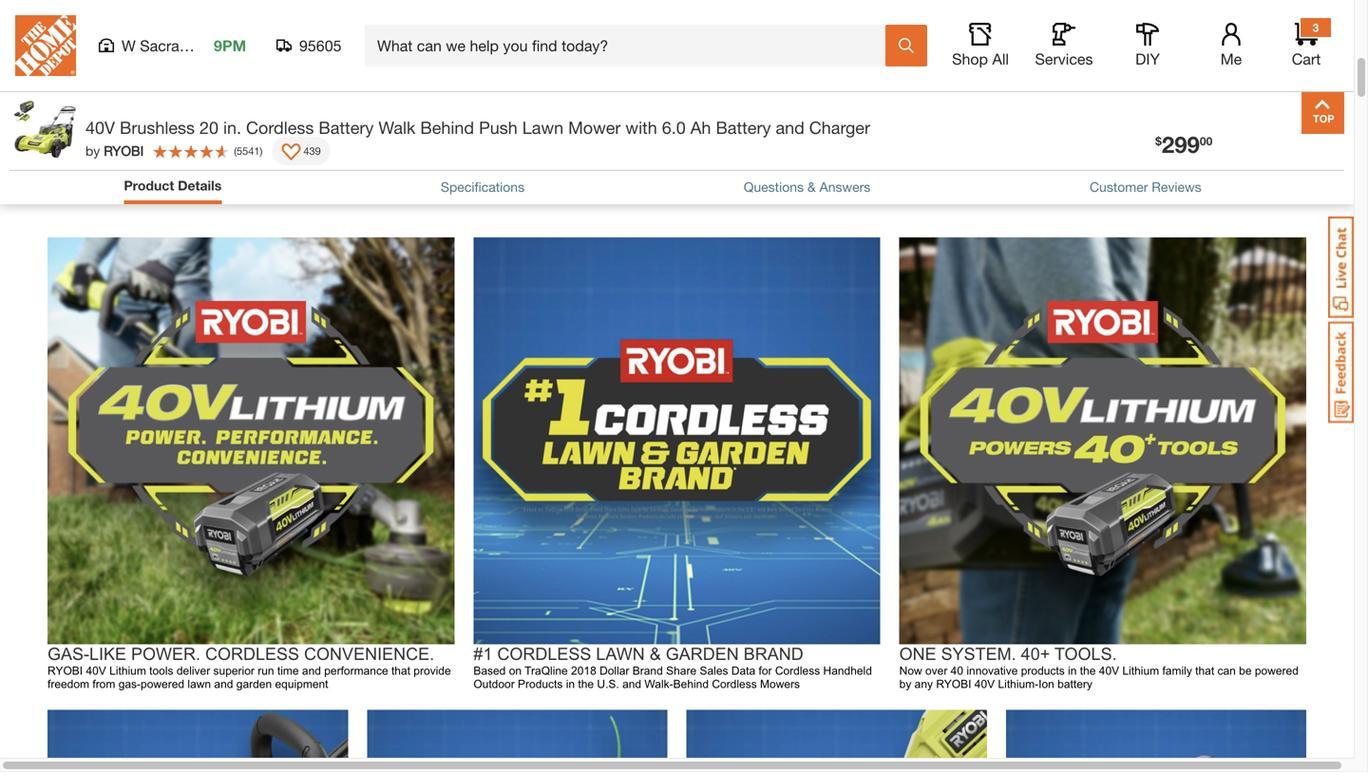 Task type: vqa. For each thing, say whether or not it's contained in the screenshot.
display icon
yes



Task type: describe. For each thing, give the bounding box(es) containing it.
display image
[[282, 143, 301, 162]]

40v brushless 20 in. cordless battery walk behind push lawn mower with 6.0 ah battery and charger
[[86, 117, 870, 138]]

sacramento
[[140, 37, 222, 55]]

with
[[626, 117, 657, 138]]

0 vertical spatial product details
[[10, 142, 135, 162]]

and
[[776, 117, 805, 138]]

specifications
[[441, 179, 525, 195]]

)
[[260, 145, 263, 157]]

item
[[924, 46, 949, 62]]

439
[[303, 145, 321, 157]]

ah
[[691, 117, 711, 138]]

2 battery from the left
[[716, 117, 771, 138]]

or
[[1094, 21, 1111, 41]]

in.
[[223, 117, 241, 138]]

(
[[234, 145, 237, 157]]

6.0
[[662, 117, 686, 138]]

cordless
[[246, 117, 314, 138]]

returns
[[956, 21, 1021, 41]]

& for questions
[[808, 179, 816, 195]]

share
[[656, 56, 695, 74]]

me
[[1221, 50, 1242, 68]]

ryobi
[[104, 143, 144, 159]]

policy
[[1201, 46, 1237, 62]]

shop all
[[952, 50, 1009, 68]]

shop
[[952, 50, 988, 68]]

within
[[953, 46, 988, 62]]

online
[[1116, 21, 1168, 41]]

product image image
[[14, 101, 76, 162]]

by ryobi
[[86, 143, 144, 159]]

services
[[1035, 50, 1093, 68]]

$ 299 00
[[1156, 131, 1213, 158]]

by
[[86, 143, 100, 159]]

behind
[[420, 117, 474, 138]]

answers
[[820, 179, 871, 195]]

print button
[[703, 54, 765, 82]]

1 horizontal spatial product
[[124, 178, 174, 193]]

1 vertical spatial product details
[[124, 178, 222, 193]]

1 return from the left
[[855, 46, 895, 62]]

w
[[122, 37, 136, 55]]

20
[[200, 117, 219, 138]]

diy button
[[1117, 23, 1178, 68]]

top button
[[1302, 91, 1344, 134]]

print
[[733, 56, 765, 74]]

95605 button
[[277, 36, 342, 55]]

free & easy returns in store or online return this item within 90 days of purchase. read return policy
[[855, 21, 1237, 62]]

purchase.
[[1059, 46, 1118, 62]]



Task type: locate. For each thing, give the bounding box(es) containing it.
cart 3
[[1292, 21, 1321, 68]]

battery
[[319, 117, 374, 138], [716, 117, 771, 138]]

of
[[1044, 46, 1055, 62]]

questions & answers
[[744, 179, 871, 195]]

charger
[[809, 117, 870, 138]]

What can we help you find today? search field
[[377, 26, 885, 66]]

this
[[899, 46, 920, 62]]

00
[[1200, 134, 1213, 148]]

1 horizontal spatial return
[[1157, 46, 1197, 62]]

mower
[[568, 117, 621, 138]]

&
[[896, 21, 908, 41], [808, 179, 816, 195]]

share button
[[625, 54, 695, 82]]

read
[[1122, 46, 1154, 62]]

$
[[1156, 134, 1162, 148]]

details
[[79, 142, 135, 162], [178, 178, 222, 193]]

return down free
[[855, 46, 895, 62]]

reviews
[[1152, 179, 1202, 195]]

& inside 'free & easy returns in store or online return this item within 90 days of purchase. read return policy'
[[896, 21, 908, 41]]

0 vertical spatial &
[[896, 21, 908, 41]]

product left by
[[10, 142, 74, 162]]

& up this
[[896, 21, 908, 41]]

product details button
[[0, 114, 1354, 190], [124, 176, 222, 200], [124, 176, 222, 196]]

5541
[[237, 145, 260, 157]]

2 return from the left
[[1157, 46, 1197, 62]]

customer reviews button
[[1090, 177, 1202, 197], [1090, 177, 1202, 197]]

questions
[[744, 179, 804, 195]]

1 horizontal spatial &
[[896, 21, 908, 41]]

product down ryobi
[[124, 178, 174, 193]]

40v
[[86, 117, 115, 138]]

3
[[1313, 21, 1319, 34]]

product details
[[10, 142, 135, 162], [124, 178, 222, 193]]

walk
[[379, 117, 416, 138]]

store
[[1045, 21, 1089, 41]]

return
[[855, 46, 895, 62], [1157, 46, 1197, 62]]

details down 40v
[[79, 142, 135, 162]]

95605
[[299, 37, 342, 55]]

0 horizontal spatial details
[[79, 142, 135, 162]]

return right the read
[[1157, 46, 1197, 62]]

live chat image
[[1328, 217, 1354, 318]]

brushless
[[120, 117, 195, 138]]

days
[[1010, 46, 1040, 62]]

& left "answers"
[[808, 179, 816, 195]]

specifications button
[[441, 177, 525, 197], [441, 177, 525, 197]]

feedback link image
[[1328, 321, 1354, 424]]

me button
[[1201, 23, 1262, 68]]

details down 20 at the left of page
[[178, 178, 222, 193]]

customer
[[1090, 179, 1148, 195]]

1 vertical spatial product
[[124, 178, 174, 193]]

9pm
[[214, 37, 246, 55]]

questions & answers button
[[744, 177, 871, 197], [744, 177, 871, 197]]

cart
[[1292, 50, 1321, 68]]

1 horizontal spatial details
[[178, 178, 222, 193]]

& for free
[[896, 21, 908, 41]]

battery up 439
[[319, 117, 374, 138]]

0 vertical spatial details
[[79, 142, 135, 162]]

all
[[992, 50, 1009, 68]]

the home depot logo image
[[15, 15, 76, 76]]

299
[[1162, 131, 1200, 158]]

0 horizontal spatial return
[[855, 46, 895, 62]]

product details down brushless
[[124, 178, 222, 193]]

easy
[[912, 21, 951, 41]]

0 horizontal spatial battery
[[319, 117, 374, 138]]

lawn
[[522, 117, 564, 138]]

customer reviews
[[1090, 179, 1202, 195]]

product
[[10, 142, 74, 162], [124, 178, 174, 193]]

0 vertical spatial product
[[10, 142, 74, 162]]

battery right "ah"
[[716, 117, 771, 138]]

439 button
[[272, 137, 330, 165]]

product details down 40v
[[10, 142, 135, 162]]

read return policy link
[[1122, 44, 1237, 64]]

( 5541 )
[[234, 145, 263, 157]]

services button
[[1034, 23, 1095, 68]]

1 battery from the left
[[319, 117, 374, 138]]

free
[[855, 21, 891, 41]]

90
[[992, 46, 1006, 62]]

0 horizontal spatial product
[[10, 142, 74, 162]]

in
[[1026, 21, 1041, 41]]

push
[[479, 117, 518, 138]]

1 vertical spatial details
[[178, 178, 222, 193]]

w sacramento 9pm
[[122, 37, 246, 55]]

1 horizontal spatial battery
[[716, 117, 771, 138]]

shop all button
[[950, 23, 1011, 68]]

diy
[[1136, 50, 1160, 68]]

0 horizontal spatial &
[[808, 179, 816, 195]]

1 vertical spatial &
[[808, 179, 816, 195]]



